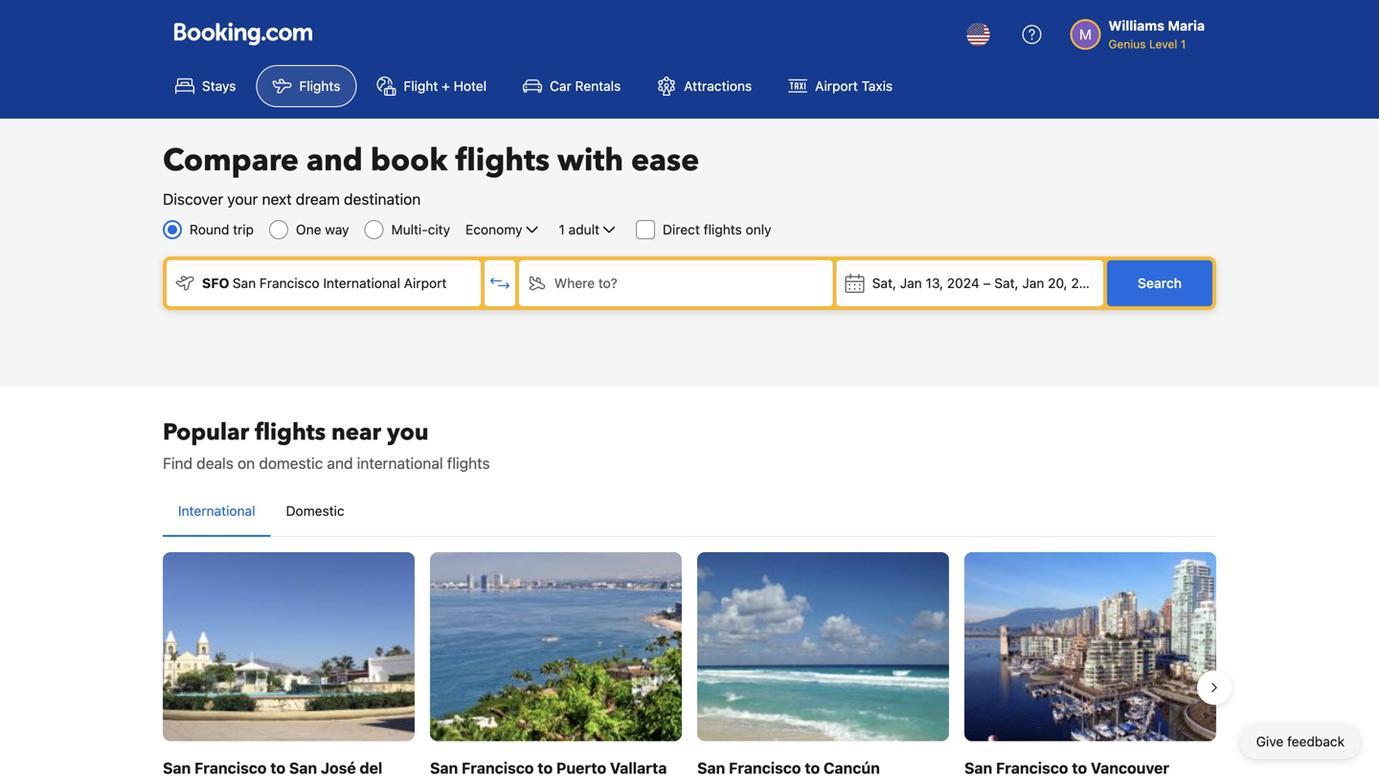 Task type: describe. For each thing, give the bounding box(es) containing it.
rentals
[[575, 78, 621, 94]]

taxis
[[862, 78, 893, 94]]

1 jan from the left
[[900, 275, 922, 291]]

san francisco to san josé del cabo image
[[163, 553, 415, 742]]

to for cancún
[[805, 759, 820, 778]]

flights inside compare and book flights with ease discover your next dream destination
[[455, 140, 550, 182]]

and inside compare and book flights with ease discover your next dream destination
[[307, 140, 363, 182]]

san francisco to cancún link
[[697, 553, 949, 779]]

multi-city
[[391, 222, 450, 238]]

to for vancouver
[[1072, 759, 1087, 778]]

city
[[428, 222, 450, 238]]

francisco for san francisco to puerto vallarta
[[462, 759, 534, 778]]

francisco for san francisco to vancouver
[[996, 759, 1069, 778]]

compare
[[163, 140, 299, 182]]

attractions
[[684, 78, 752, 94]]

domestic
[[259, 455, 323, 473]]

book
[[371, 140, 448, 182]]

airport taxis link
[[772, 65, 909, 107]]

san francisco to cancún
[[697, 759, 880, 778]]

where
[[555, 275, 595, 291]]

search
[[1138, 275, 1182, 291]]

–
[[983, 275, 991, 291]]

san francisco to vancouver link
[[965, 553, 1217, 779]]

williams maria genius level 1
[[1109, 18, 1205, 51]]

where to?
[[555, 275, 618, 291]]

san francisco to puerto vallarta image
[[430, 553, 682, 742]]

economy
[[466, 222, 523, 238]]

flight + hotel
[[404, 78, 487, 94]]

region containing san francisco to san josé del
[[148, 545, 1232, 779]]

puerto
[[557, 759, 606, 778]]

near
[[331, 417, 381, 449]]

san for san francisco to san josé del
[[163, 759, 191, 778]]

san francisco to puerto vallarta
[[430, 759, 667, 778]]

where to? button
[[519, 261, 833, 307]]

san francisco to cancún image
[[697, 553, 949, 742]]

13,
[[926, 275, 944, 291]]

dream
[[296, 190, 340, 208]]

with
[[558, 140, 624, 182]]

you
[[387, 417, 429, 449]]

way
[[325, 222, 349, 238]]

only
[[746, 222, 772, 238]]

popular flights near you find deals on domestic and international flights
[[163, 417, 490, 473]]

international
[[357, 455, 443, 473]]

williams
[[1109, 18, 1165, 34]]

level
[[1150, 37, 1178, 51]]

francisco for san francisco to san josé del
[[195, 759, 267, 778]]

san for san francisco to cancún
[[697, 759, 725, 778]]

find
[[163, 455, 193, 473]]

san francisco to san josé del link
[[163, 553, 415, 779]]

car rentals link
[[507, 65, 637, 107]]

give
[[1257, 734, 1284, 750]]

2 jan from the left
[[1023, 275, 1045, 291]]

1 2024 from the left
[[947, 275, 980, 291]]

francisco for san francisco to cancún
[[729, 759, 801, 778]]

direct flights only
[[663, 222, 772, 238]]

next
[[262, 190, 292, 208]]

stays link
[[159, 65, 252, 107]]

to for san
[[270, 759, 286, 778]]

sfo
[[202, 275, 229, 291]]



Task type: locate. For each thing, give the bounding box(es) containing it.
1 horizontal spatial jan
[[1023, 275, 1045, 291]]

direct
[[663, 222, 700, 238]]

0 horizontal spatial sat,
[[872, 275, 897, 291]]

vancouver
[[1091, 759, 1170, 778]]

josé
[[321, 759, 356, 778]]

flights link
[[256, 65, 357, 107]]

1
[[1181, 37, 1186, 51], [559, 222, 565, 238]]

2024 left –
[[947, 275, 980, 291]]

tab list
[[163, 487, 1217, 538]]

domestic button
[[271, 487, 360, 536]]

sat, right –
[[995, 275, 1019, 291]]

tab list containing international
[[163, 487, 1217, 538]]

1 vertical spatial international
[[178, 503, 255, 519]]

2 2024 from the left
[[1071, 275, 1104, 291]]

1 horizontal spatial sat,
[[995, 275, 1019, 291]]

flights up domestic
[[255, 417, 326, 449]]

san
[[233, 275, 256, 291], [163, 759, 191, 778], [289, 759, 317, 778], [430, 759, 458, 778], [697, 759, 725, 778], [965, 759, 993, 778]]

san francisco to vancouver image
[[965, 553, 1217, 742]]

flight + hotel link
[[361, 65, 503, 107]]

international down 'way'
[[323, 275, 400, 291]]

2 to from the left
[[538, 759, 553, 778]]

to inside san francisco to vancouver link
[[1072, 759, 1087, 778]]

domestic
[[286, 503, 345, 519]]

1 horizontal spatial international
[[323, 275, 400, 291]]

0 vertical spatial airport
[[815, 78, 858, 94]]

genius
[[1109, 37, 1146, 51]]

san francisco to san josé del
[[163, 759, 383, 779]]

4 to from the left
[[1072, 759, 1087, 778]]

sfo san francisco international airport
[[202, 275, 447, 291]]

hotel
[[454, 78, 487, 94]]

car rentals
[[550, 78, 621, 94]]

and down near
[[327, 455, 353, 473]]

flight
[[404, 78, 438, 94]]

3 to from the left
[[805, 759, 820, 778]]

popular
[[163, 417, 249, 449]]

1 inside popup button
[[559, 222, 565, 238]]

sat, left the 13,
[[872, 275, 897, 291]]

francisco
[[260, 275, 320, 291], [195, 759, 267, 778], [462, 759, 534, 778], [729, 759, 801, 778], [996, 759, 1069, 778]]

0 vertical spatial international
[[323, 275, 400, 291]]

1 left adult
[[559, 222, 565, 238]]

to left vancouver
[[1072, 759, 1087, 778]]

round trip
[[190, 222, 254, 238]]

to
[[270, 759, 286, 778], [538, 759, 553, 778], [805, 759, 820, 778], [1072, 759, 1087, 778]]

international inside button
[[178, 503, 255, 519]]

car
[[550, 78, 572, 94]]

flights left only at the right of the page
[[704, 222, 742, 238]]

destination
[[344, 190, 421, 208]]

airport down multi-city at the top left
[[404, 275, 447, 291]]

and inside "popular flights near you find deals on domestic and international flights"
[[327, 455, 353, 473]]

san for san francisco to puerto vallarta
[[430, 759, 458, 778]]

1 sat, from the left
[[872, 275, 897, 291]]

0 horizontal spatial 1
[[559, 222, 565, 238]]

adult
[[569, 222, 600, 238]]

0 vertical spatial 1
[[1181, 37, 1186, 51]]

0 vertical spatial and
[[307, 140, 363, 182]]

0 horizontal spatial airport
[[404, 275, 447, 291]]

francisco inside san francisco to san josé del
[[195, 759, 267, 778]]

san inside san francisco to cancún link
[[697, 759, 725, 778]]

0 horizontal spatial jan
[[900, 275, 922, 291]]

1 vertical spatial airport
[[404, 275, 447, 291]]

sat,
[[872, 275, 897, 291], [995, 275, 1019, 291]]

ease
[[631, 140, 700, 182]]

airport taxis
[[815, 78, 893, 94]]

maria
[[1168, 18, 1205, 34]]

discover
[[163, 190, 223, 208]]

+
[[442, 78, 450, 94]]

to inside san francisco to cancún link
[[805, 759, 820, 778]]

1 adult button
[[557, 218, 621, 241]]

flights up economy
[[455, 140, 550, 182]]

jan left 20,
[[1023, 275, 1045, 291]]

san for san francisco to vancouver
[[965, 759, 993, 778]]

international button
[[163, 487, 271, 536]]

1 down maria
[[1181, 37, 1186, 51]]

del
[[360, 759, 383, 778]]

2024
[[947, 275, 980, 291], [1071, 275, 1104, 291]]

international
[[323, 275, 400, 291], [178, 503, 255, 519]]

20,
[[1048, 275, 1068, 291]]

vallarta
[[610, 759, 667, 778]]

to?
[[599, 275, 618, 291]]

cancún
[[824, 759, 880, 778]]

2024 right 20,
[[1071, 275, 1104, 291]]

to left josé
[[270, 759, 286, 778]]

feedback
[[1288, 734, 1345, 750]]

1 horizontal spatial airport
[[815, 78, 858, 94]]

jan
[[900, 275, 922, 291], [1023, 275, 1045, 291]]

on
[[238, 455, 255, 473]]

region
[[148, 545, 1232, 779]]

deals
[[197, 455, 234, 473]]

round
[[190, 222, 229, 238]]

2 sat, from the left
[[995, 275, 1019, 291]]

1 horizontal spatial 2024
[[1071, 275, 1104, 291]]

international down deals
[[178, 503, 255, 519]]

search button
[[1107, 261, 1213, 307]]

give feedback button
[[1241, 725, 1360, 760]]

and
[[307, 140, 363, 182], [327, 455, 353, 473]]

flights
[[299, 78, 341, 94]]

flights right international
[[447, 455, 490, 473]]

to left puerto on the left
[[538, 759, 553, 778]]

booking.com logo image
[[174, 23, 312, 46], [174, 23, 312, 46]]

1 vertical spatial and
[[327, 455, 353, 473]]

0 horizontal spatial 2024
[[947, 275, 980, 291]]

san francisco to puerto vallarta link
[[430, 553, 682, 779]]

compare and book flights with ease discover your next dream destination
[[163, 140, 700, 208]]

san francisco to vancouver
[[965, 759, 1170, 778]]

1 inside williams maria genius level 1
[[1181, 37, 1186, 51]]

1 to from the left
[[270, 759, 286, 778]]

jan left the 13,
[[900, 275, 922, 291]]

your
[[227, 190, 258, 208]]

flights
[[455, 140, 550, 182], [704, 222, 742, 238], [255, 417, 326, 449], [447, 455, 490, 473]]

stays
[[202, 78, 236, 94]]

one way
[[296, 222, 349, 238]]

to inside san francisco to puerto vallarta link
[[538, 759, 553, 778]]

attractions link
[[641, 65, 768, 107]]

0 horizontal spatial international
[[178, 503, 255, 519]]

san inside san francisco to vancouver link
[[965, 759, 993, 778]]

airport left taxis
[[815, 78, 858, 94]]

one
[[296, 222, 321, 238]]

sat, jan 13, 2024 – sat, jan 20, 2024 button
[[837, 261, 1104, 307]]

give feedback
[[1257, 734, 1345, 750]]

trip
[[233, 222, 254, 238]]

to inside san francisco to san josé del
[[270, 759, 286, 778]]

san inside san francisco to puerto vallarta link
[[430, 759, 458, 778]]

1 horizontal spatial 1
[[1181, 37, 1186, 51]]

and up dream
[[307, 140, 363, 182]]

1 vertical spatial 1
[[559, 222, 565, 238]]

sat, jan 13, 2024 – sat, jan 20, 2024
[[872, 275, 1104, 291]]

1 adult
[[559, 222, 600, 238]]

to for puerto
[[538, 759, 553, 778]]

multi-
[[391, 222, 428, 238]]

to left 'cancún'
[[805, 759, 820, 778]]



Task type: vqa. For each thing, say whether or not it's contained in the screenshot.
1 adult in the top of the page
yes



